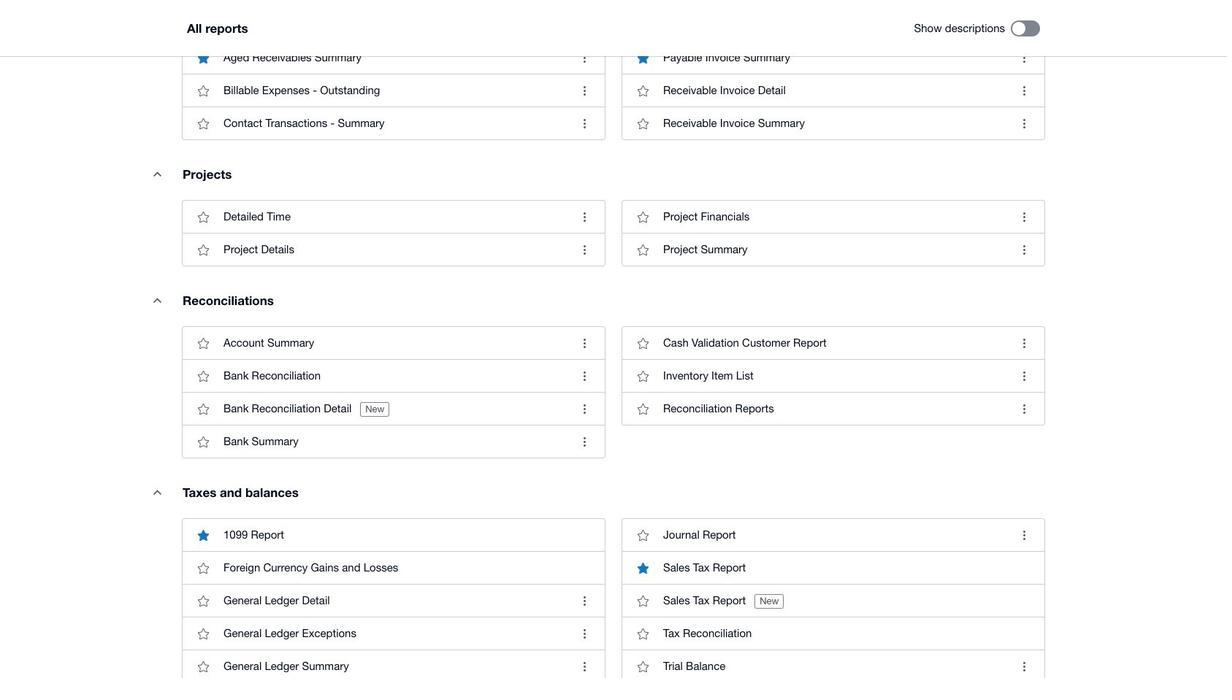 Task type: describe. For each thing, give the bounding box(es) containing it.
expand report group image
[[142, 478, 172, 507]]

2 expand report group image from the top
[[142, 286, 172, 315]]



Task type: locate. For each thing, give the bounding box(es) containing it.
1 vertical spatial expand report group image
[[142, 286, 172, 315]]

remove favorite image
[[189, 43, 218, 72], [628, 43, 658, 72], [189, 521, 218, 550], [628, 554, 658, 583]]

0 vertical spatial expand report group image
[[142, 159, 172, 189]]

expand report group image
[[142, 159, 172, 189], [142, 286, 172, 315]]

more options image
[[1010, 43, 1039, 72], [1010, 76, 1039, 105], [570, 109, 599, 138], [570, 203, 599, 232], [570, 235, 599, 265], [570, 362, 599, 391], [570, 428, 599, 457], [570, 620, 599, 649], [570, 653, 599, 679]]

favorite image
[[189, 76, 218, 105], [189, 109, 218, 138], [628, 109, 658, 138], [189, 235, 218, 265], [628, 235, 658, 265], [189, 362, 218, 391], [189, 428, 218, 457], [189, 554, 218, 583], [189, 620, 218, 649]]

more options image
[[570, 43, 599, 72], [570, 76, 599, 105], [1010, 109, 1039, 138], [570, 329, 599, 358], [570, 395, 599, 424], [570, 587, 599, 616], [1010, 653, 1039, 679]]

favorite image
[[628, 76, 658, 105], [189, 203, 218, 232], [628, 203, 658, 232], [189, 329, 218, 358], [628, 329, 658, 358], [628, 362, 658, 391], [189, 395, 218, 424], [628, 395, 658, 424], [628, 521, 658, 550], [189, 587, 218, 616], [628, 587, 658, 616], [628, 620, 658, 649], [189, 653, 218, 679], [628, 653, 658, 679]]

1 expand report group image from the top
[[142, 159, 172, 189]]



Task type: vqa. For each thing, say whether or not it's contained in the screenshot.
top 30
no



